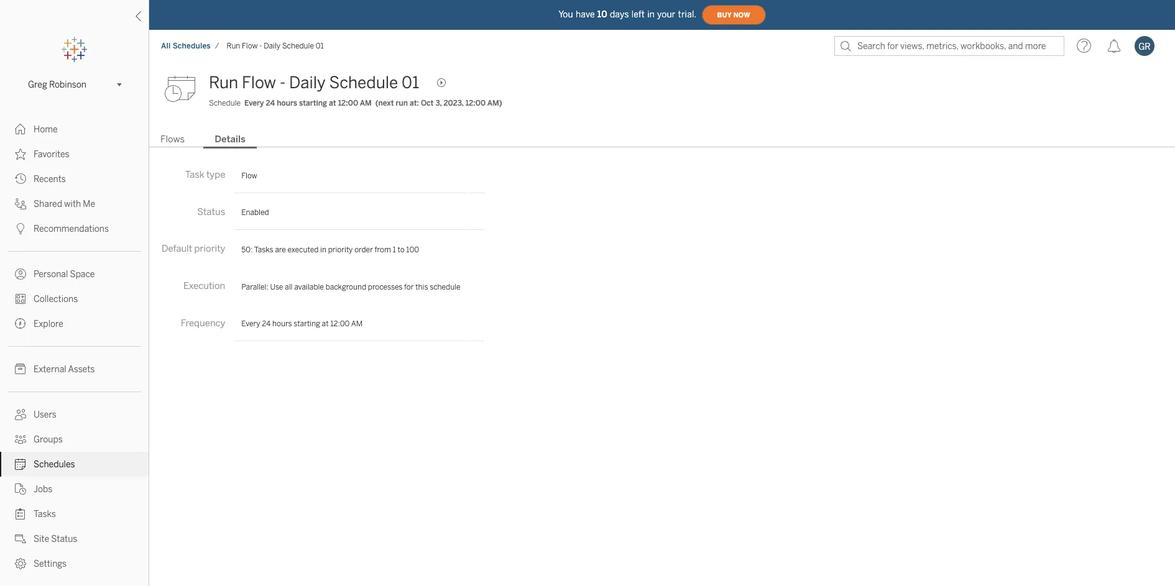 Task type: vqa. For each thing, say whether or not it's contained in the screenshot.
the left Tableau
no



Task type: describe. For each thing, give the bounding box(es) containing it.
shared
[[34, 199, 62, 210]]

tasks inside "run flow - daily schedule 01" main content
[[254, 246, 273, 255]]

greg robinson button
[[23, 77, 126, 92]]

0 vertical spatial run
[[227, 42, 240, 50]]

1 vertical spatial flow
[[242, 73, 276, 93]]

(next
[[375, 99, 394, 108]]

1 vertical spatial schedule
[[329, 73, 398, 93]]

by text only_f5he34f image for site status
[[15, 534, 26, 545]]

trial.
[[678, 9, 697, 20]]

jobs link
[[0, 477, 149, 502]]

01 inside "run flow - daily schedule 01" main content
[[402, 73, 419, 93]]

0 horizontal spatial -
[[259, 42, 262, 50]]

1 horizontal spatial priority
[[328, 246, 353, 255]]

groups
[[34, 435, 63, 445]]

recents
[[34, 174, 66, 185]]

schedules inside main navigation. press the up and down arrow keys to access links. element
[[34, 460, 75, 470]]

task type
[[185, 169, 225, 180]]

have
[[576, 9, 595, 20]]

schedules link
[[0, 452, 149, 477]]

all schedules /
[[161, 42, 219, 50]]

home link
[[0, 117, 149, 142]]

use
[[270, 283, 283, 292]]

by text only_f5he34f image for external assets
[[15, 364, 26, 375]]

groups link
[[0, 427, 149, 452]]

details
[[215, 134, 246, 145]]

by text only_f5he34f image for personal space
[[15, 269, 26, 280]]

0 vertical spatial 24
[[266, 99, 275, 108]]

space
[[70, 269, 95, 280]]

personal
[[34, 269, 68, 280]]

your
[[657, 9, 676, 20]]

parallel:
[[241, 283, 268, 292]]

1 horizontal spatial at
[[329, 99, 336, 108]]

task
[[185, 169, 204, 180]]

0 vertical spatial hours
[[277, 99, 297, 108]]

greg robinson
[[28, 79, 86, 90]]

by text only_f5he34f image for home
[[15, 124, 26, 135]]

- inside main content
[[280, 73, 286, 93]]

all schedules link
[[160, 41, 211, 51]]

explore
[[34, 319, 63, 330]]

jobs
[[34, 484, 52, 495]]

schedule
[[430, 283, 461, 292]]

frequency
[[181, 318, 225, 329]]

type
[[207, 169, 225, 180]]

site status link
[[0, 527, 149, 552]]

order
[[355, 246, 373, 255]]

50: tasks are executed in priority order from 1 to 100
[[241, 246, 419, 255]]

/
[[215, 42, 219, 50]]

users link
[[0, 402, 149, 427]]

1 vertical spatial hours
[[272, 320, 292, 328]]

execution
[[184, 280, 225, 292]]

now
[[734, 11, 750, 19]]

shared with me
[[34, 199, 95, 210]]

you have 10 days left in your trial.
[[559, 9, 697, 20]]

1 vertical spatial 24
[[262, 320, 271, 328]]

by text only_f5he34f image for favorites
[[15, 149, 26, 160]]

by text only_f5he34f image for explore
[[15, 318, 26, 330]]

collections link
[[0, 287, 149, 312]]

personal space
[[34, 269, 95, 280]]

in inside "run flow - daily schedule 01" main content
[[320, 246, 326, 255]]

sub-spaces tab list
[[149, 132, 1175, 149]]

1 vertical spatial every
[[241, 320, 260, 328]]

collections
[[34, 294, 78, 305]]

from
[[375, 246, 391, 255]]

buy now button
[[702, 5, 766, 25]]

site status
[[34, 534, 77, 545]]

to
[[398, 246, 405, 255]]

Search for views, metrics, workbooks, and more text field
[[835, 36, 1065, 56]]

enabled
[[241, 208, 269, 217]]

for
[[404, 283, 414, 292]]

favorites link
[[0, 142, 149, 167]]

0 horizontal spatial priority
[[194, 243, 225, 255]]

all
[[161, 42, 171, 50]]

external assets
[[34, 364, 95, 375]]

are
[[275, 246, 286, 255]]

every 24 hours starting at 12:00 am
[[241, 320, 363, 328]]

run
[[396, 99, 408, 108]]

default
[[162, 243, 192, 255]]

main navigation. press the up and down arrow keys to access links. element
[[0, 117, 149, 576]]

1 horizontal spatial schedules
[[173, 42, 211, 50]]

50:
[[241, 246, 253, 255]]

shared with me link
[[0, 192, 149, 216]]

at:
[[410, 99, 419, 108]]

settings
[[34, 559, 67, 570]]

run inside main content
[[209, 73, 238, 93]]

oct
[[421, 99, 434, 108]]

am)
[[487, 99, 502, 108]]

personal space link
[[0, 262, 149, 287]]



Task type: locate. For each thing, give the bounding box(es) containing it.
1 vertical spatial schedules
[[34, 460, 75, 470]]

all
[[285, 283, 293, 292]]

24
[[266, 99, 275, 108], [262, 320, 271, 328]]

with
[[64, 199, 81, 210]]

am
[[360, 99, 372, 108], [351, 320, 363, 328]]

me
[[83, 199, 95, 210]]

tasks down jobs
[[34, 509, 56, 520]]

by text only_f5he34f image left settings
[[15, 558, 26, 570]]

by text only_f5he34f image left home
[[15, 124, 26, 135]]

2023,
[[444, 99, 464, 108]]

site
[[34, 534, 49, 545]]

0 vertical spatial starting
[[299, 99, 327, 108]]

daily right /
[[264, 42, 281, 50]]

am down parallel: use all available background processes for this schedule
[[351, 320, 363, 328]]

0 vertical spatial in
[[647, 9, 655, 20]]

0 horizontal spatial schedules
[[34, 460, 75, 470]]

by text only_f5he34f image inside recommendations "link"
[[15, 223, 26, 234]]

this
[[416, 283, 428, 292]]

run flow - daily schedule 01 element
[[223, 42, 328, 50]]

by text only_f5he34f image inside external assets link
[[15, 364, 26, 375]]

in
[[647, 9, 655, 20], [320, 246, 326, 255]]

flow right type
[[241, 171, 257, 180]]

0 vertical spatial run flow - daily schedule 01
[[227, 42, 324, 50]]

flow
[[242, 42, 258, 50], [242, 73, 276, 93], [241, 171, 257, 180]]

by text only_f5he34f image inside "shared with me" link
[[15, 198, 26, 210]]

10 by text only_f5he34f image from the top
[[15, 509, 26, 520]]

1 horizontal spatial tasks
[[254, 246, 273, 255]]

0 vertical spatial daily
[[264, 42, 281, 50]]

- right /
[[259, 42, 262, 50]]

by text only_f5he34f image inside settings 'link'
[[15, 558, 26, 570]]

1 vertical spatial run flow - daily schedule 01
[[209, 73, 419, 93]]

by text only_f5he34f image for recents
[[15, 173, 26, 185]]

run flow - daily schedule 01 up schedule every 24 hours starting at 12:00 am (next run at: oct 3, 2023, 12:00 am)
[[209, 73, 419, 93]]

recommendations
[[34, 224, 109, 234]]

by text only_f5he34f image left users
[[15, 409, 26, 420]]

12:00 left am)
[[466, 99, 486, 108]]

left
[[632, 9, 645, 20]]

1 by text only_f5he34f image from the top
[[15, 173, 26, 185]]

home
[[34, 124, 58, 135]]

status down type
[[197, 206, 225, 218]]

external
[[34, 364, 66, 375]]

by text only_f5he34f image inside personal space link
[[15, 269, 26, 280]]

status inside "run flow - daily schedule 01" main content
[[197, 206, 225, 218]]

run flow - daily schedule 01
[[227, 42, 324, 50], [209, 73, 419, 93]]

12:00 down background
[[330, 320, 350, 328]]

buy
[[717, 11, 732, 19]]

you
[[559, 9, 573, 20]]

navigation panel element
[[0, 37, 149, 576]]

in right executed
[[320, 246, 326, 255]]

10
[[597, 9, 607, 20]]

tasks link
[[0, 502, 149, 527]]

buy now
[[717, 11, 750, 19]]

at down available
[[322, 320, 329, 328]]

available
[[294, 283, 324, 292]]

1 vertical spatial status
[[51, 534, 77, 545]]

by text only_f5he34f image left jobs
[[15, 484, 26, 495]]

by text only_f5he34f image inside the site status link
[[15, 534, 26, 545]]

run
[[227, 42, 240, 50], [209, 73, 238, 93]]

1 vertical spatial 01
[[402, 73, 419, 93]]

favorites
[[34, 149, 69, 160]]

1
[[393, 246, 396, 255]]

by text only_f5he34f image left 'favorites'
[[15, 149, 26, 160]]

flow down run flow - daily schedule 01 element
[[242, 73, 276, 93]]

default priority
[[162, 243, 225, 255]]

at
[[329, 99, 336, 108], [322, 320, 329, 328]]

1 vertical spatial am
[[351, 320, 363, 328]]

by text only_f5he34f image for settings
[[15, 558, 26, 570]]

explore link
[[0, 312, 149, 336]]

by text only_f5he34f image for recommendations
[[15, 223, 26, 234]]

6 by text only_f5he34f image from the top
[[15, 318, 26, 330]]

0 vertical spatial status
[[197, 206, 225, 218]]

1 vertical spatial tasks
[[34, 509, 56, 520]]

8 by text only_f5he34f image from the top
[[15, 434, 26, 445]]

1 horizontal spatial status
[[197, 206, 225, 218]]

status inside main navigation. press the up and down arrow keys to access links. element
[[51, 534, 77, 545]]

0 vertical spatial 01
[[316, 42, 324, 50]]

by text only_f5he34f image inside the groups link
[[15, 434, 26, 445]]

12:00 left (next
[[338, 99, 358, 108]]

priority right default
[[194, 243, 225, 255]]

by text only_f5he34f image
[[15, 173, 26, 185], [15, 198, 26, 210], [15, 223, 26, 234], [15, 269, 26, 280], [15, 294, 26, 305], [15, 318, 26, 330], [15, 364, 26, 375], [15, 434, 26, 445], [15, 459, 26, 470], [15, 509, 26, 520], [15, 534, 26, 545]]

by text only_f5he34f image inside explore link
[[15, 318, 26, 330]]

0 horizontal spatial schedule
[[209, 99, 241, 108]]

2 horizontal spatial schedule
[[329, 73, 398, 93]]

every
[[244, 99, 264, 108], [241, 320, 260, 328]]

flow right /
[[242, 42, 258, 50]]

0 horizontal spatial in
[[320, 246, 326, 255]]

schedules left /
[[173, 42, 211, 50]]

1 vertical spatial starting
[[294, 320, 320, 328]]

background
[[326, 283, 366, 292]]

5 by text only_f5he34f image from the top
[[15, 558, 26, 570]]

by text only_f5he34f image for shared with me
[[15, 198, 26, 210]]

7 by text only_f5he34f image from the top
[[15, 364, 26, 375]]

run flow - daily schedule 01 right /
[[227, 42, 324, 50]]

4 by text only_f5he34f image from the top
[[15, 484, 26, 495]]

by text only_f5he34f image inside home link
[[15, 124, 26, 135]]

tasks right 50:
[[254, 246, 273, 255]]

11 by text only_f5he34f image from the top
[[15, 534, 26, 545]]

1 horizontal spatial daily
[[289, 73, 326, 93]]

0 vertical spatial schedules
[[173, 42, 211, 50]]

recents link
[[0, 167, 149, 192]]

1 vertical spatial run
[[209, 73, 238, 93]]

1 horizontal spatial 01
[[402, 73, 419, 93]]

tasks inside main navigation. press the up and down arrow keys to access links. element
[[34, 509, 56, 520]]

5 by text only_f5he34f image from the top
[[15, 294, 26, 305]]

0 horizontal spatial daily
[[264, 42, 281, 50]]

daily down run flow - daily schedule 01 element
[[289, 73, 326, 93]]

by text only_f5he34f image for tasks
[[15, 509, 26, 520]]

executed
[[288, 246, 319, 255]]

0 vertical spatial flow
[[242, 42, 258, 50]]

starting
[[299, 99, 327, 108], [294, 320, 320, 328]]

2 by text only_f5he34f image from the top
[[15, 198, 26, 210]]

run flow - daily schedule 01 main content
[[149, 62, 1175, 586]]

run down /
[[209, 73, 238, 93]]

schedule every 24 hours starting at 12:00 am (next run at: oct 3, 2023, 12:00 am)
[[209, 99, 502, 108]]

hours down run flow - daily schedule 01 element
[[277, 99, 297, 108]]

by text only_f5he34f image inside schedules link
[[15, 459, 26, 470]]

by text only_f5he34f image inside tasks link
[[15, 509, 26, 520]]

by text only_f5he34f image for groups
[[15, 434, 26, 445]]

by text only_f5he34f image inside favorites link
[[15, 149, 26, 160]]

1 vertical spatial -
[[280, 73, 286, 93]]

by text only_f5he34f image for schedules
[[15, 459, 26, 470]]

0 vertical spatial tasks
[[254, 246, 273, 255]]

at left (next
[[329, 99, 336, 108]]

by text only_f5he34f image for jobs
[[15, 484, 26, 495]]

24 down run flow - daily schedule 01 element
[[266, 99, 275, 108]]

status
[[197, 206, 225, 218], [51, 534, 77, 545]]

by text only_f5he34f image inside users link
[[15, 409, 26, 420]]

hours
[[277, 99, 297, 108], [272, 320, 292, 328]]

-
[[259, 42, 262, 50], [280, 73, 286, 93]]

0 vertical spatial at
[[329, 99, 336, 108]]

3 by text only_f5he34f image from the top
[[15, 223, 26, 234]]

greg
[[28, 79, 47, 90]]

0 horizontal spatial at
[[322, 320, 329, 328]]

by text only_f5he34f image inside recents link
[[15, 173, 26, 185]]

in right "left"
[[647, 9, 655, 20]]

by text only_f5he34f image inside collections link
[[15, 294, 26, 305]]

1 by text only_f5he34f image from the top
[[15, 124, 26, 135]]

schedules down groups
[[34, 460, 75, 470]]

0 horizontal spatial 01
[[316, 42, 324, 50]]

robinson
[[49, 79, 86, 90]]

schedules
[[173, 42, 211, 50], [34, 460, 75, 470]]

users
[[34, 410, 57, 420]]

processes
[[368, 283, 403, 292]]

assets
[[68, 364, 95, 375]]

24 down 'use'
[[262, 320, 271, 328]]

recommendations link
[[0, 216, 149, 241]]

am left (next
[[360, 99, 372, 108]]

status right site
[[51, 534, 77, 545]]

by text only_f5he34f image for users
[[15, 409, 26, 420]]

priority left order on the top
[[328, 246, 353, 255]]

01
[[316, 42, 324, 50], [402, 73, 419, 93]]

run flow - daily schedule 01 inside main content
[[209, 73, 419, 93]]

by text only_f5he34f image
[[15, 124, 26, 135], [15, 149, 26, 160], [15, 409, 26, 420], [15, 484, 26, 495], [15, 558, 26, 570]]

1 horizontal spatial in
[[647, 9, 655, 20]]

0 vertical spatial schedule
[[282, 42, 314, 50]]

every down parallel:
[[241, 320, 260, 328]]

1 horizontal spatial -
[[280, 73, 286, 93]]

by text only_f5he34f image for collections
[[15, 294, 26, 305]]

every up the details
[[244, 99, 264, 108]]

3,
[[436, 99, 442, 108]]

by text only_f5he34f image inside jobs link
[[15, 484, 26, 495]]

hours down 'use'
[[272, 320, 292, 328]]

parallel: use all available background processes for this schedule
[[241, 283, 461, 292]]

1 horizontal spatial schedule
[[282, 42, 314, 50]]

0 vertical spatial -
[[259, 42, 262, 50]]

4 by text only_f5he34f image from the top
[[15, 269, 26, 280]]

2 by text only_f5he34f image from the top
[[15, 149, 26, 160]]

0 horizontal spatial tasks
[[34, 509, 56, 520]]

daily inside main content
[[289, 73, 326, 93]]

days
[[610, 9, 629, 20]]

settings link
[[0, 552, 149, 576]]

flows
[[160, 134, 185, 145]]

schedule image
[[164, 70, 201, 108]]

1 vertical spatial at
[[322, 320, 329, 328]]

daily
[[264, 42, 281, 50], [289, 73, 326, 93]]

0 vertical spatial am
[[360, 99, 372, 108]]

100
[[406, 246, 419, 255]]

3 by text only_f5he34f image from the top
[[15, 409, 26, 420]]

0 horizontal spatial status
[[51, 534, 77, 545]]

9 by text only_f5he34f image from the top
[[15, 459, 26, 470]]

run right /
[[227, 42, 240, 50]]

- down run flow - daily schedule 01 element
[[280, 73, 286, 93]]

external assets link
[[0, 357, 149, 382]]

2 vertical spatial flow
[[241, 171, 257, 180]]

0 vertical spatial every
[[244, 99, 264, 108]]

1 vertical spatial in
[[320, 246, 326, 255]]

2 vertical spatial schedule
[[209, 99, 241, 108]]

schedule
[[282, 42, 314, 50], [329, 73, 398, 93], [209, 99, 241, 108]]

1 vertical spatial daily
[[289, 73, 326, 93]]



